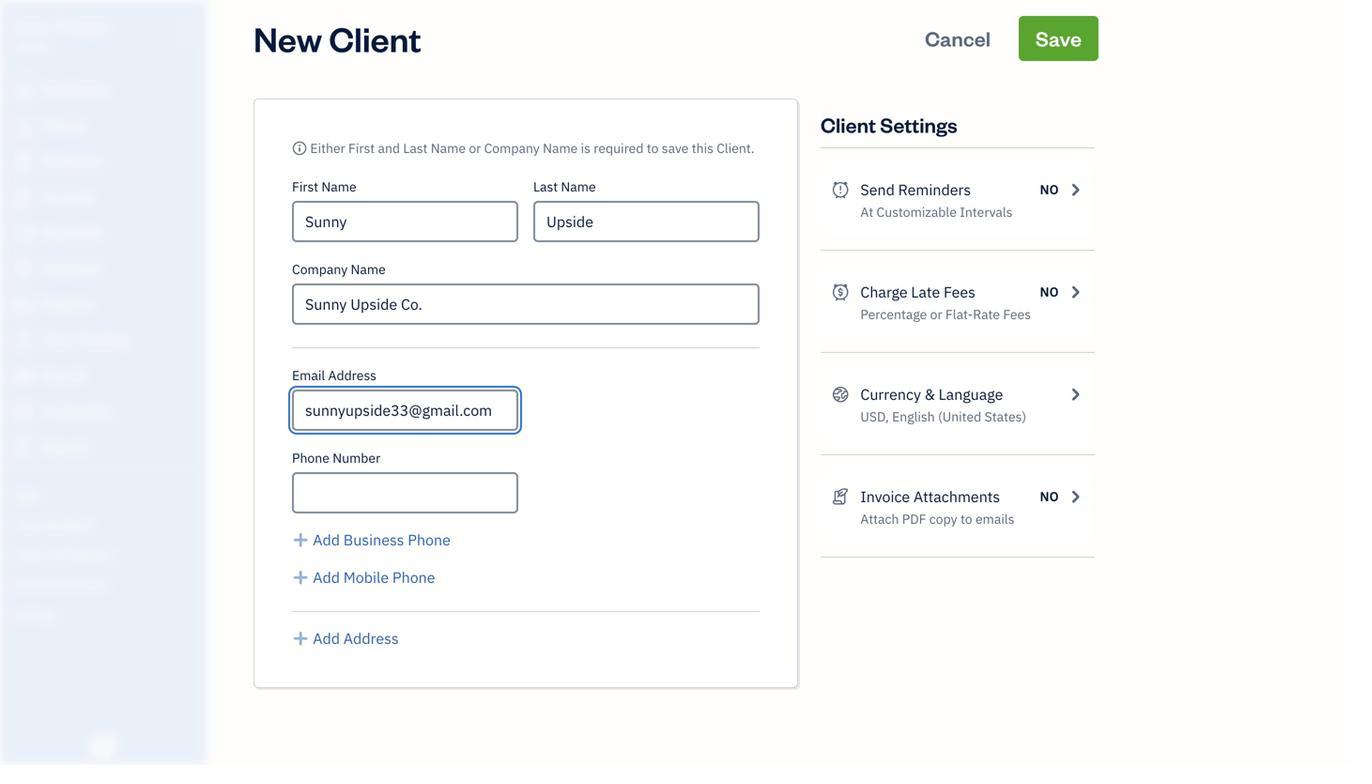 Task type: vqa. For each thing, say whether or not it's contained in the screenshot.
the United
no



Task type: describe. For each thing, give the bounding box(es) containing it.
invoice image
[[12, 189, 35, 208]]

number
[[333, 449, 381, 467]]

either
[[310, 139, 345, 157]]

intervals
[[960, 203, 1013, 221]]

phone for add business phone
[[408, 530, 451, 550]]

add for add mobile phone
[[313, 568, 340, 587]]

name for last name
[[561, 178, 596, 195]]

at
[[861, 203, 874, 221]]

1 horizontal spatial last
[[533, 178, 558, 195]]

chevronright image for invoice attachments
[[1067, 486, 1084, 508]]

usd, english (united states)
[[861, 408, 1027, 425]]

0 vertical spatial to
[[647, 139, 659, 157]]

add address
[[313, 629, 399, 649]]

Email Address text field
[[292, 390, 518, 431]]

email
[[292, 367, 325, 384]]

states)
[[985, 408, 1027, 425]]

no for charge late fees
[[1040, 283, 1059, 301]]

plus image for add address
[[292, 627, 309, 650]]

plus image for add mobile phone
[[292, 566, 309, 589]]

emails
[[976, 510, 1015, 528]]

new client
[[254, 16, 421, 61]]

expense image
[[12, 260, 35, 279]]

name left is
[[543, 139, 578, 157]]

ruby
[[15, 16, 50, 36]]

bank connections image
[[14, 577, 201, 592]]

pdf
[[902, 510, 927, 528]]

freshbooks image
[[88, 735, 118, 758]]

1 horizontal spatial client
[[821, 111, 876, 138]]

oranges
[[54, 16, 111, 36]]

client.
[[717, 139, 755, 157]]

0 vertical spatial or
[[469, 139, 481, 157]]

Company Name text field
[[292, 284, 760, 325]]

invoice attachments
[[861, 487, 1000, 507]]

attachments
[[914, 487, 1000, 507]]

this
[[692, 139, 714, 157]]

estimate image
[[12, 153, 35, 172]]

currencyandlanguage image
[[832, 383, 849, 406]]

add business phone
[[313, 530, 451, 550]]

last name
[[533, 178, 596, 195]]

money image
[[12, 367, 35, 386]]

0 vertical spatial phone
[[292, 449, 330, 467]]

chevronright image for no
[[1067, 178, 1084, 201]]

main element
[[0, 0, 254, 765]]

apps image
[[14, 487, 201, 502]]

usd,
[[861, 408, 889, 425]]

english
[[892, 408, 935, 425]]

0 horizontal spatial last
[[403, 139, 428, 157]]

add mobile phone
[[313, 568, 435, 587]]

save
[[662, 139, 689, 157]]

attach pdf copy to emails
[[861, 510, 1015, 528]]

report image
[[12, 439, 35, 457]]

no for invoice attachments
[[1040, 488, 1059, 505]]

add business phone button
[[292, 529, 451, 551]]

chevronright image for currency & language
[[1067, 383, 1084, 406]]

reminders
[[898, 180, 971, 200]]

add address button
[[292, 627, 399, 650]]

address for add address
[[344, 629, 399, 649]]

required
[[594, 139, 644, 157]]

payment image
[[12, 224, 35, 243]]

(united
[[938, 408, 982, 425]]

timer image
[[12, 332, 35, 350]]



Task type: locate. For each thing, give the bounding box(es) containing it.
0 horizontal spatial first
[[292, 178, 318, 195]]

1 vertical spatial client
[[821, 111, 876, 138]]

project image
[[12, 296, 35, 315]]

team members image
[[14, 517, 201, 532]]

0 horizontal spatial fees
[[944, 282, 976, 302]]

name for company name
[[351, 261, 386, 278]]

2 chevronright image from the top
[[1067, 486, 1084, 508]]

primary image
[[292, 139, 307, 157]]

phone for add mobile phone
[[393, 568, 435, 587]]

phone right mobile on the left
[[393, 568, 435, 587]]

plus image left mobile on the left
[[292, 566, 309, 589]]

1 horizontal spatial to
[[961, 510, 973, 528]]

Last Name text field
[[533, 201, 760, 242]]

1 horizontal spatial company
[[484, 139, 540, 157]]

0 horizontal spatial client
[[329, 16, 421, 61]]

language
[[939, 385, 1003, 404]]

1 horizontal spatial first
[[348, 139, 375, 157]]

charge late fees
[[861, 282, 976, 302]]

3 add from the top
[[313, 629, 340, 649]]

name down either
[[322, 178, 357, 195]]

chevronright image
[[1067, 178, 1084, 201], [1067, 383, 1084, 406]]

first left and
[[348, 139, 375, 157]]

1 vertical spatial fees
[[1003, 306, 1031, 323]]

mobile
[[344, 568, 389, 587]]

add left "business"
[[313, 530, 340, 550]]

last
[[403, 139, 428, 157], [533, 178, 558, 195]]

dashboard image
[[12, 82, 35, 100]]

owner
[[15, 38, 50, 53]]

latereminders image
[[832, 178, 849, 201]]

add for add business phone
[[313, 530, 340, 550]]

email address
[[292, 367, 377, 384]]

1 horizontal spatial fees
[[1003, 306, 1031, 323]]

2 no from the top
[[1040, 283, 1059, 301]]

charge
[[861, 282, 908, 302]]

1 vertical spatial chevronright image
[[1067, 486, 1084, 508]]

name down first name text box
[[351, 261, 386, 278]]

settings image
[[14, 607, 201, 622]]

to left "save"
[[647, 139, 659, 157]]

0 vertical spatial chevronright image
[[1067, 178, 1084, 201]]

3 plus image from the top
[[292, 627, 309, 650]]

0 vertical spatial chevronright image
[[1067, 281, 1084, 303]]

or right and
[[469, 139, 481, 157]]

0 horizontal spatial or
[[469, 139, 481, 157]]

invoice
[[861, 487, 910, 507]]

add mobile phone button
[[292, 566, 435, 589]]

plus image left add address
[[292, 627, 309, 650]]

1 add from the top
[[313, 530, 340, 550]]

client settings
[[821, 111, 958, 138]]

name right and
[[431, 139, 466, 157]]

address
[[328, 367, 377, 384], [344, 629, 399, 649]]

or left flat-
[[930, 306, 943, 323]]

chevronright image for charge late fees
[[1067, 281, 1084, 303]]

Phone Number text field
[[292, 472, 518, 514]]

add left mobile on the left
[[313, 568, 340, 587]]

client right 'new'
[[329, 16, 421, 61]]

save
[[1036, 25, 1082, 52]]

client image
[[12, 117, 35, 136]]

0 vertical spatial first
[[348, 139, 375, 157]]

send
[[861, 180, 895, 200]]

settings
[[880, 111, 958, 138]]

first down primary icon
[[292, 178, 318, 195]]

0 vertical spatial fees
[[944, 282, 976, 302]]

name for first name
[[322, 178, 357, 195]]

1 no from the top
[[1040, 181, 1059, 198]]

1 vertical spatial address
[[344, 629, 399, 649]]

1 vertical spatial chevronright image
[[1067, 383, 1084, 406]]

company name
[[292, 261, 386, 278]]

no
[[1040, 181, 1059, 198], [1040, 283, 1059, 301], [1040, 488, 1059, 505]]

address right email
[[328, 367, 377, 384]]

2 plus image from the top
[[292, 566, 309, 589]]

1 horizontal spatial or
[[930, 306, 943, 323]]

phone
[[292, 449, 330, 467], [408, 530, 451, 550], [393, 568, 435, 587]]

0 vertical spatial last
[[403, 139, 428, 157]]

phone down phone number text field
[[408, 530, 451, 550]]

add inside 'add mobile phone' button
[[313, 568, 340, 587]]

no for send reminders
[[1040, 181, 1059, 198]]

to
[[647, 139, 659, 157], [961, 510, 973, 528]]

add inside add address button
[[313, 629, 340, 649]]

0 vertical spatial company
[[484, 139, 540, 157]]

client up latereminders "image" at the right top of page
[[821, 111, 876, 138]]

1 vertical spatial to
[[961, 510, 973, 528]]

2 add from the top
[[313, 568, 340, 587]]

new
[[254, 16, 322, 61]]

to right the copy
[[961, 510, 973, 528]]

1 chevronright image from the top
[[1067, 281, 1084, 303]]

save button
[[1019, 16, 1099, 61]]

company up last name
[[484, 139, 540, 157]]

percentage
[[861, 306, 927, 323]]

chart image
[[12, 403, 35, 422]]

0 vertical spatial add
[[313, 530, 340, 550]]

1 vertical spatial company
[[292, 261, 348, 278]]

2 vertical spatial phone
[[393, 568, 435, 587]]

company
[[484, 139, 540, 157], [292, 261, 348, 278]]

1 vertical spatial first
[[292, 178, 318, 195]]

first
[[348, 139, 375, 157], [292, 178, 318, 195]]

1 vertical spatial phone
[[408, 530, 451, 550]]

fees right rate
[[1003, 306, 1031, 323]]

address inside add address button
[[344, 629, 399, 649]]

last down either first and last name or company name is required to save this client.
[[533, 178, 558, 195]]

2 chevronright image from the top
[[1067, 383, 1084, 406]]

plus image
[[292, 529, 309, 551], [292, 566, 309, 589], [292, 627, 309, 650]]

0 vertical spatial client
[[329, 16, 421, 61]]

0 vertical spatial plus image
[[292, 529, 309, 551]]

phone left number
[[292, 449, 330, 467]]

0 horizontal spatial to
[[647, 139, 659, 157]]

0 horizontal spatial company
[[292, 261, 348, 278]]

and
[[378, 139, 400, 157]]

company down first name
[[292, 261, 348, 278]]

1 vertical spatial no
[[1040, 283, 1059, 301]]

latefees image
[[832, 281, 849, 303]]

add down 'add mobile phone' button
[[313, 629, 340, 649]]

2 vertical spatial plus image
[[292, 627, 309, 650]]

0 vertical spatial address
[[328, 367, 377, 384]]

fees
[[944, 282, 976, 302], [1003, 306, 1031, 323]]

2 vertical spatial add
[[313, 629, 340, 649]]

currency
[[861, 385, 921, 404]]

2 vertical spatial no
[[1040, 488, 1059, 505]]

at customizable intervals
[[861, 203, 1013, 221]]

attach
[[861, 510, 899, 528]]

either first and last name or company name is required to save this client.
[[310, 139, 755, 157]]

1 chevronright image from the top
[[1067, 178, 1084, 201]]

&
[[925, 385, 935, 404]]

1 vertical spatial last
[[533, 178, 558, 195]]

customizable
[[877, 203, 957, 221]]

chevronright image
[[1067, 281, 1084, 303], [1067, 486, 1084, 508]]

name
[[431, 139, 466, 157], [543, 139, 578, 157], [322, 178, 357, 195], [561, 178, 596, 195], [351, 261, 386, 278]]

1 vertical spatial plus image
[[292, 566, 309, 589]]

add inside add business phone button
[[313, 530, 340, 550]]

copy
[[930, 510, 958, 528]]

1 vertical spatial add
[[313, 568, 340, 587]]

1 vertical spatial or
[[930, 306, 943, 323]]

fees up flat-
[[944, 282, 976, 302]]

1 plus image from the top
[[292, 529, 309, 551]]

is
[[581, 139, 591, 157]]

ruby oranges owner
[[15, 16, 111, 53]]

add for add address
[[313, 629, 340, 649]]

plus image left "business"
[[292, 529, 309, 551]]

name down is
[[561, 178, 596, 195]]

business
[[344, 530, 404, 550]]

or
[[469, 139, 481, 157], [930, 306, 943, 323]]

address for email address
[[328, 367, 377, 384]]

cancel
[[925, 25, 991, 52]]

address down add mobile phone
[[344, 629, 399, 649]]

rate
[[973, 306, 1000, 323]]

items and services image
[[14, 547, 201, 562]]

currency & language
[[861, 385, 1003, 404]]

add
[[313, 530, 340, 550], [313, 568, 340, 587], [313, 629, 340, 649]]

cancel button
[[908, 16, 1008, 61]]

0 vertical spatial no
[[1040, 181, 1059, 198]]

late
[[911, 282, 940, 302]]

send reminders
[[861, 180, 971, 200]]

plus image for add business phone
[[292, 529, 309, 551]]

flat-
[[946, 306, 973, 323]]

last right and
[[403, 139, 428, 157]]

phone number
[[292, 449, 381, 467]]

client
[[329, 16, 421, 61], [821, 111, 876, 138]]

invoices image
[[832, 486, 849, 508]]

3 no from the top
[[1040, 488, 1059, 505]]

first name
[[292, 178, 357, 195]]

percentage or flat-rate fees
[[861, 306, 1031, 323]]

First Name text field
[[292, 201, 518, 242]]



